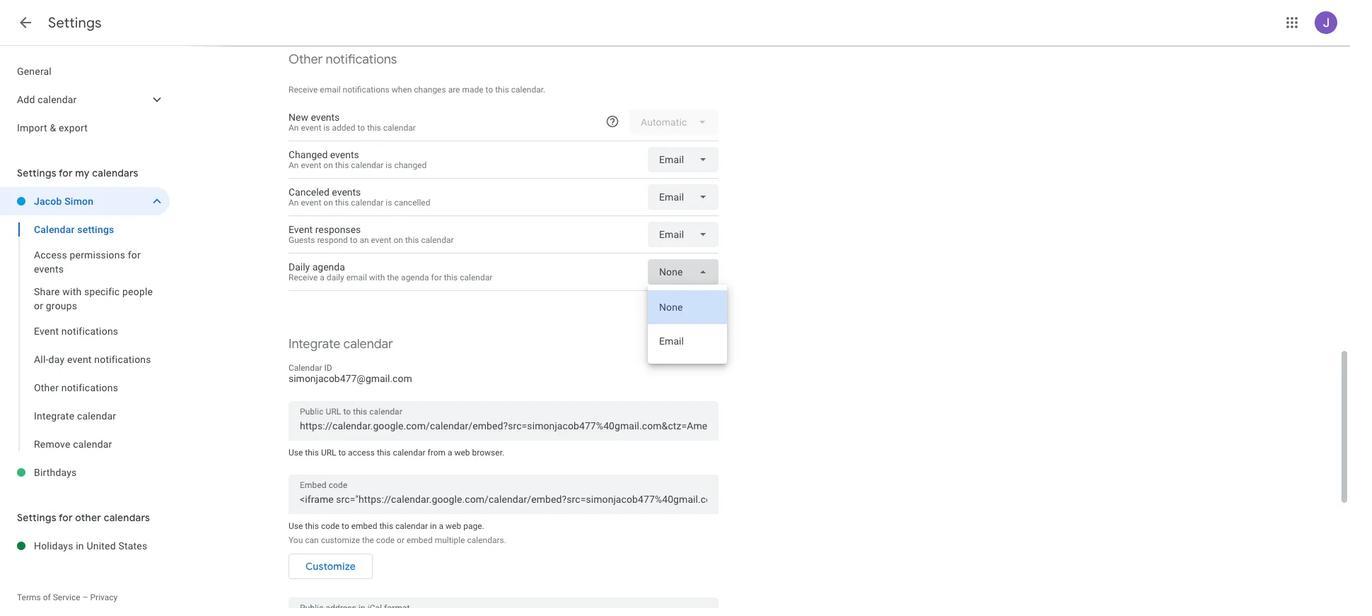 Task type: vqa. For each thing, say whether or not it's contained in the screenshot.
11 AM
no



Task type: locate. For each thing, give the bounding box(es) containing it.
calendar inside calendar id simonjacob477@gmail.com
[[289, 364, 322, 373]]

calendar id simonjacob477@gmail.com
[[289, 364, 412, 385]]

0 vertical spatial the
[[387, 273, 399, 283]]

you can customize the code or embed multiple calendars.
[[289, 536, 506, 546]]

calendar inside tree
[[34, 224, 75, 236]]

an inside canceled events an event on this calendar is cancelled
[[289, 198, 299, 208]]

an for new events
[[289, 123, 299, 133]]

0 vertical spatial receive
[[289, 85, 318, 95]]

group
[[0, 216, 170, 459]]

event inside group
[[34, 326, 59, 337]]

new events an event is added to this calendar
[[289, 112, 416, 133]]

daily
[[289, 262, 310, 273]]

1 horizontal spatial other
[[289, 52, 323, 68]]

simon
[[65, 196, 93, 207]]

events down access
[[34, 264, 64, 275]]

1 horizontal spatial or
[[397, 536, 405, 546]]

people
[[122, 286, 153, 298]]

group containing calendar settings
[[0, 216, 170, 459]]

1 horizontal spatial integrate calendar
[[289, 337, 393, 353]]

2 vertical spatial an
[[289, 198, 299, 208]]

code down use this code to embed this calendar in a web page.
[[376, 536, 395, 546]]

on for canceled
[[323, 198, 333, 208]]

event inside new events an event is added to this calendar
[[301, 123, 321, 133]]

tree containing general
[[0, 57, 170, 142]]

email up new events an event is added to this calendar
[[320, 85, 341, 95]]

2 vertical spatial a
[[439, 522, 443, 532]]

1 vertical spatial in
[[76, 541, 84, 552]]

event for new
[[301, 123, 321, 133]]

1 vertical spatial email
[[346, 273, 367, 283]]

import
[[17, 122, 47, 134]]

responses
[[315, 224, 361, 236]]

1 horizontal spatial code
[[376, 536, 395, 546]]

1 vertical spatial on
[[323, 198, 333, 208]]

agenda down event responses guests respond to an event on this calendar
[[401, 273, 429, 283]]

event for canceled
[[301, 198, 321, 208]]

0 vertical spatial is
[[323, 123, 330, 133]]

settings for my calendars tree
[[0, 187, 170, 487]]

a right from
[[448, 448, 452, 458]]

integrate calendar up id
[[289, 337, 393, 353]]

to
[[486, 85, 493, 95], [358, 123, 365, 133], [350, 236, 357, 245], [338, 448, 346, 458], [342, 522, 349, 532]]

calendar for calendar settings
[[34, 224, 75, 236]]

remove
[[34, 439, 70, 450]]

1 horizontal spatial in
[[430, 522, 437, 532]]

all-day event notifications
[[34, 354, 151, 366]]

events inside changed events an event on this calendar is changed
[[330, 149, 359, 161]]

an up the 'guests'
[[289, 198, 299, 208]]

embed left multiple
[[407, 536, 433, 546]]

other
[[289, 52, 323, 68], [34, 383, 59, 394]]

is inside new events an event is added to this calendar
[[323, 123, 330, 133]]

2 an from the top
[[289, 161, 299, 170]]

1 horizontal spatial other notifications
[[289, 52, 397, 68]]

1 vertical spatial an
[[289, 161, 299, 170]]

privacy link
[[90, 593, 118, 603]]

on inside changed events an event on this calendar is changed
[[323, 161, 333, 170]]

1 horizontal spatial email
[[346, 273, 367, 283]]

code
[[321, 522, 340, 532], [376, 536, 395, 546]]

calendar inside new events an event is added to this calendar
[[383, 123, 416, 133]]

event inside event responses guests respond to an event on this calendar
[[371, 236, 391, 245]]

2 option from the top
[[648, 325, 727, 359]]

calendar inside changed events an event on this calendar is changed
[[351, 161, 384, 170]]

or
[[34, 301, 43, 312], [397, 536, 405, 546]]

events down added
[[330, 149, 359, 161]]

calendar inside event responses guests respond to an event on this calendar
[[421, 236, 454, 245]]

1 vertical spatial settings
[[17, 167, 56, 180]]

1 vertical spatial receive
[[289, 273, 318, 283]]

use left url on the bottom left of page
[[289, 448, 303, 458]]

0 vertical spatial email
[[320, 85, 341, 95]]

0 vertical spatial event
[[289, 224, 313, 236]]

calendar settings
[[34, 224, 114, 236]]

1 horizontal spatial calendar
[[289, 364, 322, 373]]

0 vertical spatial web
[[454, 448, 470, 458]]

0 horizontal spatial integrate
[[34, 411, 74, 422]]

or inside share with specific people or groups
[[34, 301, 43, 312]]

add
[[17, 94, 35, 105]]

other notifications up new events an event is added to this calendar
[[289, 52, 397, 68]]

integrate up 'remove'
[[34, 411, 74, 422]]

an inside new events an event is added to this calendar
[[289, 123, 299, 133]]

integrate calendar
[[289, 337, 393, 353], [34, 411, 116, 422]]

can
[[305, 536, 319, 546]]

1 vertical spatial web
[[446, 522, 461, 532]]

to left an
[[350, 236, 357, 245]]

is inside changed events an event on this calendar is changed
[[386, 161, 392, 170]]

in inside holidays in united states link
[[76, 541, 84, 552]]

this inside new events an event is added to this calendar
[[367, 123, 381, 133]]

0 vertical spatial a
[[320, 273, 325, 283]]

1 vertical spatial or
[[397, 536, 405, 546]]

other notifications down the all-day event notifications
[[34, 383, 118, 394]]

2 receive from the top
[[289, 273, 318, 283]]

None field
[[648, 147, 719, 173], [648, 185, 719, 210], [648, 222, 719, 248], [648, 260, 719, 285], [648, 147, 719, 173], [648, 185, 719, 210], [648, 222, 719, 248], [648, 260, 719, 285]]

receive
[[289, 85, 318, 95], [289, 273, 318, 283]]

calendar inside canceled events an event on this calendar is cancelled
[[351, 198, 384, 208]]

terms of service link
[[17, 593, 80, 603]]

with right daily
[[369, 273, 385, 283]]

to right url on the bottom left of page
[[338, 448, 346, 458]]

a inside daily agenda receive a daily email with the agenda for this calendar
[[320, 273, 325, 283]]

0 horizontal spatial in
[[76, 541, 84, 552]]

holidays in united states tree item
[[0, 533, 170, 561]]

to up customize
[[342, 522, 349, 532]]

receive left daily
[[289, 273, 318, 283]]

changed
[[394, 161, 427, 170]]

web for page.
[[446, 522, 461, 532]]

the
[[387, 273, 399, 283], [362, 536, 374, 546]]

settings up holidays
[[17, 512, 56, 525]]

0 horizontal spatial a
[[320, 273, 325, 283]]

settings up the jacob
[[17, 167, 56, 180]]

is for changed events
[[386, 161, 392, 170]]

1 vertical spatial a
[[448, 448, 452, 458]]

service
[[53, 593, 80, 603]]

None text field
[[300, 490, 707, 510]]

0 horizontal spatial calendar
[[34, 224, 75, 236]]

share
[[34, 286, 60, 298]]

on up the responses
[[323, 198, 333, 208]]

use for use this code to embed this calendar in a web page.
[[289, 522, 303, 532]]

event responses guests respond to an event on this calendar
[[289, 224, 454, 245]]

integrate calendar up "remove calendar"
[[34, 411, 116, 422]]

an
[[289, 123, 299, 133], [289, 161, 299, 170], [289, 198, 299, 208]]

states
[[118, 541, 147, 552]]

calendar inside daily agenda receive a daily email with the agenda for this calendar
[[460, 273, 492, 283]]

email right daily
[[346, 273, 367, 283]]

other
[[75, 512, 101, 525]]

event up the responses
[[301, 198, 321, 208]]

with
[[369, 273, 385, 283], [62, 286, 82, 298]]

1 vertical spatial calendars
[[104, 512, 150, 525]]

integrate
[[289, 337, 340, 353], [34, 411, 74, 422]]

event inside event responses guests respond to an event on this calendar
[[289, 224, 313, 236]]

tree
[[0, 57, 170, 142]]

3 an from the top
[[289, 198, 299, 208]]

to right added
[[358, 123, 365, 133]]

this inside canceled events an event on this calendar is cancelled
[[335, 198, 349, 208]]

you
[[289, 536, 303, 546]]

add calendar
[[17, 94, 77, 105]]

1 horizontal spatial integrate
[[289, 337, 340, 353]]

embed up customize
[[351, 522, 377, 532]]

events right new
[[311, 112, 340, 123]]

0 vertical spatial calendar
[[34, 224, 75, 236]]

to inside new events an event is added to this calendar
[[358, 123, 365, 133]]

0 horizontal spatial with
[[62, 286, 82, 298]]

receive up new
[[289, 85, 318, 95]]

event inside canceled events an event on this calendar is cancelled
[[301, 198, 321, 208]]

use up you
[[289, 522, 303, 532]]

integrate up id
[[289, 337, 340, 353]]

0 vertical spatial or
[[34, 301, 43, 312]]

event left respond
[[289, 224, 313, 236]]

is left cancelled
[[386, 198, 392, 208]]

calendar up access
[[34, 224, 75, 236]]

made
[[462, 85, 483, 95]]

2 vertical spatial settings
[[17, 512, 56, 525]]

calendars for settings for my calendars
[[92, 167, 138, 180]]

event
[[289, 224, 313, 236], [34, 326, 59, 337]]

0 horizontal spatial other notifications
[[34, 383, 118, 394]]

0 vertical spatial an
[[289, 123, 299, 133]]

an for canceled events
[[289, 198, 299, 208]]

daily agenda receive a daily email with the agenda for this calendar
[[289, 262, 492, 283]]

calendar
[[34, 224, 75, 236], [289, 364, 322, 373]]

other down all-
[[34, 383, 59, 394]]

web
[[454, 448, 470, 458], [446, 522, 461, 532]]

other inside group
[[34, 383, 59, 394]]

2 horizontal spatial a
[[448, 448, 452, 458]]

events inside new events an event is added to this calendar
[[311, 112, 340, 123]]

in up multiple
[[430, 522, 437, 532]]

or down share
[[34, 301, 43, 312]]

event inside changed events an event on this calendar is changed
[[301, 161, 321, 170]]

from
[[428, 448, 446, 458]]

agenda
[[312, 262, 345, 273], [401, 273, 429, 283]]

0 vertical spatial integrate calendar
[[289, 337, 393, 353]]

notifications
[[326, 52, 397, 68], [343, 85, 390, 95], [61, 326, 118, 337], [94, 354, 151, 366], [61, 383, 118, 394]]

event up canceled
[[301, 161, 321, 170]]

0 vertical spatial with
[[369, 273, 385, 283]]

event
[[301, 123, 321, 133], [301, 161, 321, 170], [301, 198, 321, 208], [371, 236, 391, 245], [67, 354, 92, 366]]

events inside the access permissions for events
[[34, 264, 64, 275]]

event up changed
[[301, 123, 321, 133]]

agenda down respond
[[312, 262, 345, 273]]

a left daily
[[320, 273, 325, 283]]

2 vertical spatial is
[[386, 198, 392, 208]]

is left changed
[[386, 161, 392, 170]]

events down changed events an event on this calendar is changed
[[332, 187, 361, 198]]

this
[[495, 85, 509, 95], [367, 123, 381, 133], [335, 161, 349, 170], [335, 198, 349, 208], [405, 236, 419, 245], [444, 273, 458, 283], [305, 448, 319, 458], [377, 448, 391, 458], [305, 522, 319, 532], [379, 522, 393, 532]]

events for canceled events
[[332, 187, 361, 198]]

birthdays link
[[34, 459, 170, 487]]

the inside daily agenda receive a daily email with the agenda for this calendar
[[387, 273, 399, 283]]

calendar left id
[[289, 364, 322, 373]]

is left added
[[323, 123, 330, 133]]

0 vertical spatial use
[[289, 448, 303, 458]]

1 vertical spatial use
[[289, 522, 303, 532]]

on up canceled
[[323, 161, 333, 170]]

calendar.
[[511, 85, 545, 95]]

0 vertical spatial calendars
[[92, 167, 138, 180]]

for
[[59, 167, 73, 180], [128, 250, 141, 261], [431, 273, 442, 283], [59, 512, 73, 525]]

on inside event responses guests respond to an event on this calendar
[[394, 236, 403, 245]]

url
[[321, 448, 336, 458]]

events for changed events
[[330, 149, 359, 161]]

a
[[320, 273, 325, 283], [448, 448, 452, 458], [439, 522, 443, 532]]

general
[[17, 66, 52, 77]]

events inside canceled events an event on this calendar is cancelled
[[332, 187, 361, 198]]

is
[[323, 123, 330, 133], [386, 161, 392, 170], [386, 198, 392, 208]]

0 horizontal spatial code
[[321, 522, 340, 532]]

united
[[87, 541, 116, 552]]

0 vertical spatial on
[[323, 161, 333, 170]]

calendar inside 'tree'
[[38, 94, 77, 105]]

with up groups
[[62, 286, 82, 298]]

an up canceled
[[289, 161, 299, 170]]

None text field
[[300, 417, 707, 436]]

0 vertical spatial embed
[[351, 522, 377, 532]]

0 horizontal spatial integrate calendar
[[34, 411, 116, 422]]

other notifications
[[289, 52, 397, 68], [34, 383, 118, 394]]

1 vertical spatial integrate
[[34, 411, 74, 422]]

in left the united
[[76, 541, 84, 552]]

the down use this code to embed this calendar in a web page.
[[362, 536, 374, 546]]

0 horizontal spatial other
[[34, 383, 59, 394]]

1 vertical spatial other
[[34, 383, 59, 394]]

1 use from the top
[[289, 448, 303, 458]]

receive email notifications when changes are made to this calendar.
[[289, 85, 545, 95]]

0 horizontal spatial event
[[34, 326, 59, 337]]

events for new events
[[311, 112, 340, 123]]

events
[[311, 112, 340, 123], [330, 149, 359, 161], [332, 187, 361, 198], [34, 264, 64, 275]]

0 horizontal spatial or
[[34, 301, 43, 312]]

2 vertical spatial on
[[394, 236, 403, 245]]

calendars right my at the left top of page
[[92, 167, 138, 180]]

an inside changed events an event on this calendar is changed
[[289, 161, 299, 170]]

this inside daily agenda receive a daily email with the agenda for this calendar
[[444, 273, 458, 283]]

1 vertical spatial embed
[[407, 536, 433, 546]]

2 use from the top
[[289, 522, 303, 532]]

event right an
[[371, 236, 391, 245]]

remove calendar
[[34, 439, 112, 450]]

a for use this code to embed this calendar in a web page.
[[439, 522, 443, 532]]

calendars up 'states'
[[104, 512, 150, 525]]

code up customize
[[321, 522, 340, 532]]

event up all-
[[34, 326, 59, 337]]

email
[[320, 85, 341, 95], [346, 273, 367, 283]]

1 vertical spatial other notifications
[[34, 383, 118, 394]]

1 horizontal spatial with
[[369, 273, 385, 283]]

on inside canceled events an event on this calendar is cancelled
[[323, 198, 333, 208]]

access permissions for events
[[34, 250, 141, 275]]

cancelled
[[394, 198, 430, 208]]

this inside changed events an event on this calendar is changed
[[335, 161, 349, 170]]

web right from
[[454, 448, 470, 458]]

on up daily agenda receive a daily email with the agenda for this calendar
[[394, 236, 403, 245]]

1 horizontal spatial event
[[289, 224, 313, 236]]

0 vertical spatial settings
[[48, 14, 102, 32]]

with inside share with specific people or groups
[[62, 286, 82, 298]]

1 vertical spatial is
[[386, 161, 392, 170]]

on
[[323, 161, 333, 170], [323, 198, 333, 208], [394, 236, 403, 245]]

0 horizontal spatial embed
[[351, 522, 377, 532]]

0 vertical spatial in
[[430, 522, 437, 532]]

0 horizontal spatial the
[[362, 536, 374, 546]]

other up new
[[289, 52, 323, 68]]

1 vertical spatial integrate calendar
[[34, 411, 116, 422]]

option
[[648, 291, 727, 325], [648, 325, 727, 359]]

an up changed
[[289, 123, 299, 133]]

event notifications
[[34, 326, 118, 337]]

a up multiple
[[439, 522, 443, 532]]

1 an from the top
[[289, 123, 299, 133]]

web up multiple
[[446, 522, 461, 532]]

1 horizontal spatial a
[[439, 522, 443, 532]]

event right the day
[[67, 354, 92, 366]]

the down event responses guests respond to an event on this calendar
[[387, 273, 399, 283]]

0 vertical spatial other notifications
[[289, 52, 397, 68]]

settings for my calendars
[[17, 167, 138, 180]]

1 vertical spatial calendar
[[289, 364, 322, 373]]

or down use this code to embed this calendar in a web page.
[[397, 536, 405, 546]]

in
[[430, 522, 437, 532], [76, 541, 84, 552]]

settings right go back icon on the top left of page
[[48, 14, 102, 32]]

1 vertical spatial with
[[62, 286, 82, 298]]

calendar for calendar id simonjacob477@gmail.com
[[289, 364, 322, 373]]

1 vertical spatial event
[[34, 326, 59, 337]]

receive a daily email with the agenda for this calendar list box
[[648, 285, 727, 364]]

notifications down "event notifications"
[[94, 354, 151, 366]]

is inside canceled events an event on this calendar is cancelled
[[386, 198, 392, 208]]

1 horizontal spatial the
[[387, 273, 399, 283]]



Task type: describe. For each thing, give the bounding box(es) containing it.
notifications up new events an event is added to this calendar
[[343, 85, 390, 95]]

terms
[[17, 593, 41, 603]]

use this code to embed this calendar in a web page.
[[289, 522, 484, 532]]

is for canceled events
[[386, 198, 392, 208]]

customize
[[321, 536, 360, 546]]

jacob simon
[[34, 196, 93, 207]]

access
[[348, 448, 375, 458]]

privacy
[[90, 593, 118, 603]]

changes
[[414, 85, 446, 95]]

calendars.
[[467, 536, 506, 546]]

–
[[82, 593, 88, 603]]

respond
[[317, 236, 348, 245]]

groups
[[46, 301, 77, 312]]

changed
[[289, 149, 328, 161]]

receive inside daily agenda receive a daily email with the agenda for this calendar
[[289, 273, 318, 283]]

go back image
[[17, 14, 34, 31]]

event for event notifications
[[34, 326, 59, 337]]

access
[[34, 250, 67, 261]]

to right made
[[486, 85, 493, 95]]

settings heading
[[48, 14, 102, 32]]

simonjacob477@gmail.com
[[289, 373, 412, 385]]

holidays in united states link
[[34, 533, 170, 561]]

permissions
[[70, 250, 125, 261]]

my
[[75, 167, 90, 180]]

1 vertical spatial the
[[362, 536, 374, 546]]

on for changed
[[323, 161, 333, 170]]

guests
[[289, 236, 315, 245]]

canceled
[[289, 187, 330, 198]]

daily
[[327, 273, 344, 283]]

customize
[[306, 561, 356, 574]]

0 vertical spatial other
[[289, 52, 323, 68]]

changed events an event on this calendar is changed
[[289, 149, 427, 170]]

settings for settings for my calendars
[[17, 167, 56, 180]]

an
[[360, 236, 369, 245]]

use this url to access this calendar from a web browser.
[[289, 448, 504, 458]]

settings for settings
[[48, 14, 102, 32]]

multiple
[[435, 536, 465, 546]]

birthdays
[[34, 467, 77, 479]]

settings for other calendars
[[17, 512, 150, 525]]

1 option from the top
[[648, 291, 727, 325]]

settings for settings for other calendars
[[17, 512, 56, 525]]

1 horizontal spatial embed
[[407, 536, 433, 546]]

event inside group
[[67, 354, 92, 366]]

notifications down the all-day event notifications
[[61, 383, 118, 394]]

holidays
[[34, 541, 73, 552]]

jacob
[[34, 196, 62, 207]]

of
[[43, 593, 51, 603]]

export
[[59, 122, 88, 134]]

birthdays tree item
[[0, 459, 170, 487]]

terms of service – privacy
[[17, 593, 118, 603]]

other notifications inside group
[[34, 383, 118, 394]]

calendars for settings for other calendars
[[104, 512, 150, 525]]

canceled events an event on this calendar is cancelled
[[289, 187, 430, 208]]

0 horizontal spatial agenda
[[312, 262, 345, 273]]

event for changed
[[301, 161, 321, 170]]

a for use this url to access this calendar from a web browser.
[[448, 448, 452, 458]]

day
[[48, 354, 65, 366]]

1 horizontal spatial agenda
[[401, 273, 429, 283]]

all-
[[34, 354, 49, 366]]

import & export
[[17, 122, 88, 134]]

added
[[332, 123, 355, 133]]

notifications up the all-day event notifications
[[61, 326, 118, 337]]

an for changed events
[[289, 161, 299, 170]]

specific
[[84, 286, 120, 298]]

1 receive from the top
[[289, 85, 318, 95]]

notifications up when
[[326, 52, 397, 68]]

share with specific people or groups
[[34, 286, 153, 312]]

for inside the access permissions for events
[[128, 250, 141, 261]]

with inside daily agenda receive a daily email with the agenda for this calendar
[[369, 273, 385, 283]]

&
[[50, 122, 56, 134]]

are
[[448, 85, 460, 95]]

this inside event responses guests respond to an event on this calendar
[[405, 236, 419, 245]]

0 vertical spatial integrate
[[289, 337, 340, 353]]

web for browser.
[[454, 448, 470, 458]]

holidays in united states
[[34, 541, 147, 552]]

use for use this url to access this calendar from a web browser.
[[289, 448, 303, 458]]

1 vertical spatial code
[[376, 536, 395, 546]]

when
[[392, 85, 412, 95]]

jacob simon tree item
[[0, 187, 170, 216]]

browser.
[[472, 448, 504, 458]]

for inside daily agenda receive a daily email with the agenda for this calendar
[[431, 273, 442, 283]]

integrate calendar inside group
[[34, 411, 116, 422]]

to inside event responses guests respond to an event on this calendar
[[350, 236, 357, 245]]

integrate inside group
[[34, 411, 74, 422]]

0 horizontal spatial email
[[320, 85, 341, 95]]

0 vertical spatial code
[[321, 522, 340, 532]]

email inside daily agenda receive a daily email with the agenda for this calendar
[[346, 273, 367, 283]]

id
[[324, 364, 332, 373]]

page.
[[463, 522, 484, 532]]

event for event responses guests respond to an event on this calendar
[[289, 224, 313, 236]]

new
[[289, 112, 308, 123]]

settings
[[77, 224, 114, 236]]



